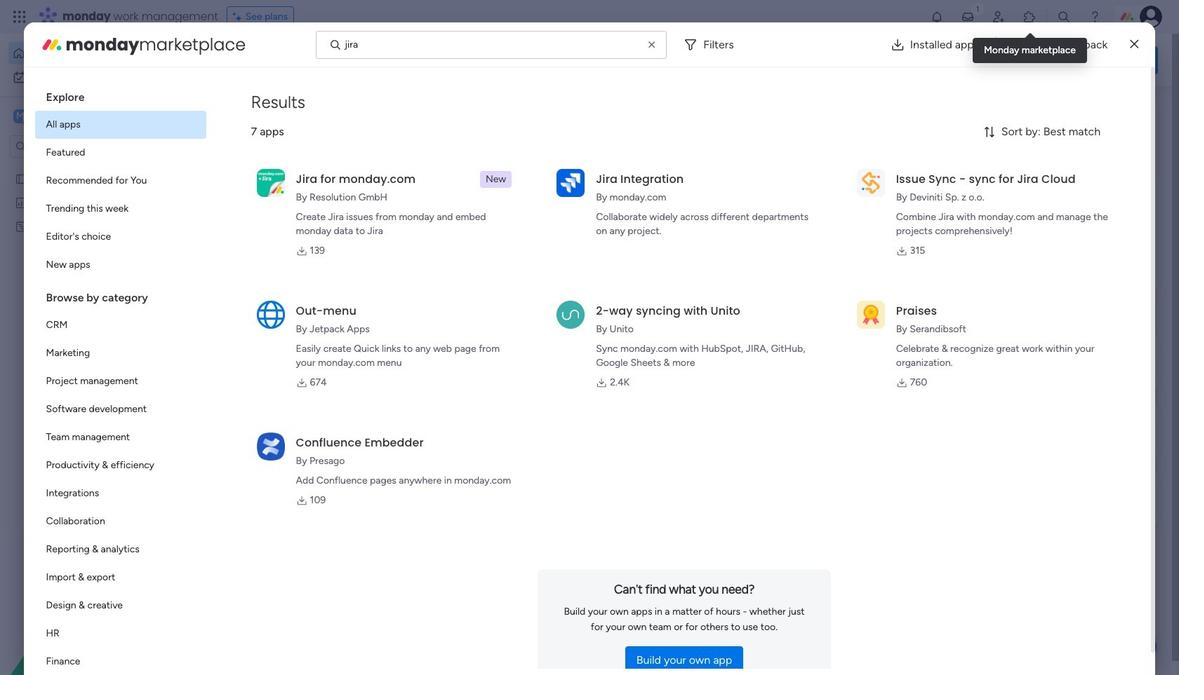 Task type: describe. For each thing, give the bounding box(es) containing it.
monday marketplace image
[[40, 33, 63, 56]]

help image
[[1088, 10, 1102, 24]]

contact sales element
[[947, 470, 1158, 526]]

1 horizontal spatial lottie animation element
[[550, 34, 945, 87]]

jacob simon image
[[1140, 6, 1162, 28]]

public board image
[[15, 172, 28, 185]]

search everything image
[[1057, 10, 1071, 24]]

v2 user feedback image
[[959, 52, 969, 68]]

templates image image
[[960, 106, 1145, 203]]

1 heading from the top
[[35, 79, 206, 111]]

lottie animation image for left lottie animation element
[[0, 534, 179, 676]]

help center element
[[947, 403, 1158, 459]]

0 horizontal spatial lottie animation element
[[0, 534, 179, 676]]



Task type: vqa. For each thing, say whether or not it's contained in the screenshot.
Workspace selection element
yes



Task type: locate. For each thing, give the bounding box(es) containing it.
select product image
[[13, 10, 27, 24]]

quick search results list box
[[217, 131, 914, 317]]

1 horizontal spatial workspace image
[[587, 569, 621, 603]]

update feed image
[[961, 10, 975, 24]]

workspace image left component icon at the right bottom of page
[[587, 569, 621, 603]]

1 vertical spatial lottie animation element
[[0, 534, 179, 676]]

invite members image
[[992, 10, 1006, 24]]

component image
[[631, 590, 643, 602]]

0 vertical spatial lottie animation element
[[550, 34, 945, 87]]

0 vertical spatial workspace image
[[13, 109, 27, 124]]

notifications image
[[930, 10, 944, 24]]

v2 bolt switch image
[[1068, 52, 1076, 68]]

workspace image
[[13, 109, 27, 124], [587, 569, 621, 603]]

1 vertical spatial workspace image
[[587, 569, 621, 603]]

lottie animation image for the rightmost lottie animation element
[[550, 34, 945, 87]]

list box
[[35, 79, 206, 676], [0, 164, 179, 428]]

workspace image inside workspace selection "element"
[[13, 109, 27, 124]]

lottie animation image
[[550, 34, 945, 87], [0, 534, 179, 676]]

public dashboard image
[[15, 196, 28, 209]]

2 heading from the top
[[35, 279, 206, 312]]

Search in workspace field
[[29, 139, 117, 155]]

app logo image
[[257, 169, 285, 197], [557, 169, 585, 197], [857, 169, 885, 197], [257, 301, 285, 329], [557, 301, 585, 329], [857, 301, 885, 329], [257, 433, 285, 461]]

lottie animation element
[[550, 34, 945, 87], [0, 534, 179, 676]]

0 vertical spatial heading
[[35, 79, 206, 111]]

workspace selection element
[[13, 108, 117, 126]]

0 horizontal spatial workspace image
[[13, 109, 27, 124]]

see plans image
[[233, 9, 245, 25]]

0 vertical spatial lottie animation image
[[550, 34, 945, 87]]

1 element
[[358, 334, 375, 351]]

1 horizontal spatial lottie animation image
[[550, 34, 945, 87]]

workspace image up public board icon
[[13, 109, 27, 124]]

monday marketplace image
[[1023, 10, 1037, 24]]

1 vertical spatial lottie animation image
[[0, 534, 179, 676]]

1 vertical spatial heading
[[35, 279, 206, 312]]

option
[[8, 42, 171, 65], [8, 66, 171, 88], [35, 111, 206, 139], [35, 139, 206, 167], [0, 166, 179, 169], [35, 167, 206, 195], [35, 195, 206, 223], [35, 223, 206, 251], [35, 251, 206, 279], [35, 312, 206, 340], [35, 340, 206, 368], [35, 368, 206, 396], [35, 396, 206, 424], [35, 424, 206, 452], [35, 452, 206, 480], [35, 480, 206, 508], [35, 508, 206, 536], [35, 536, 206, 564], [35, 564, 206, 592], [35, 592, 206, 620], [35, 620, 206, 649], [35, 649, 206, 676]]

dapulse x slim image
[[1130, 36, 1139, 53]]

heading
[[35, 79, 206, 111], [35, 279, 206, 312]]

getting started element
[[947, 335, 1158, 391]]

0 horizontal spatial lottie animation image
[[0, 534, 179, 676]]

1 image
[[971, 1, 984, 16]]



